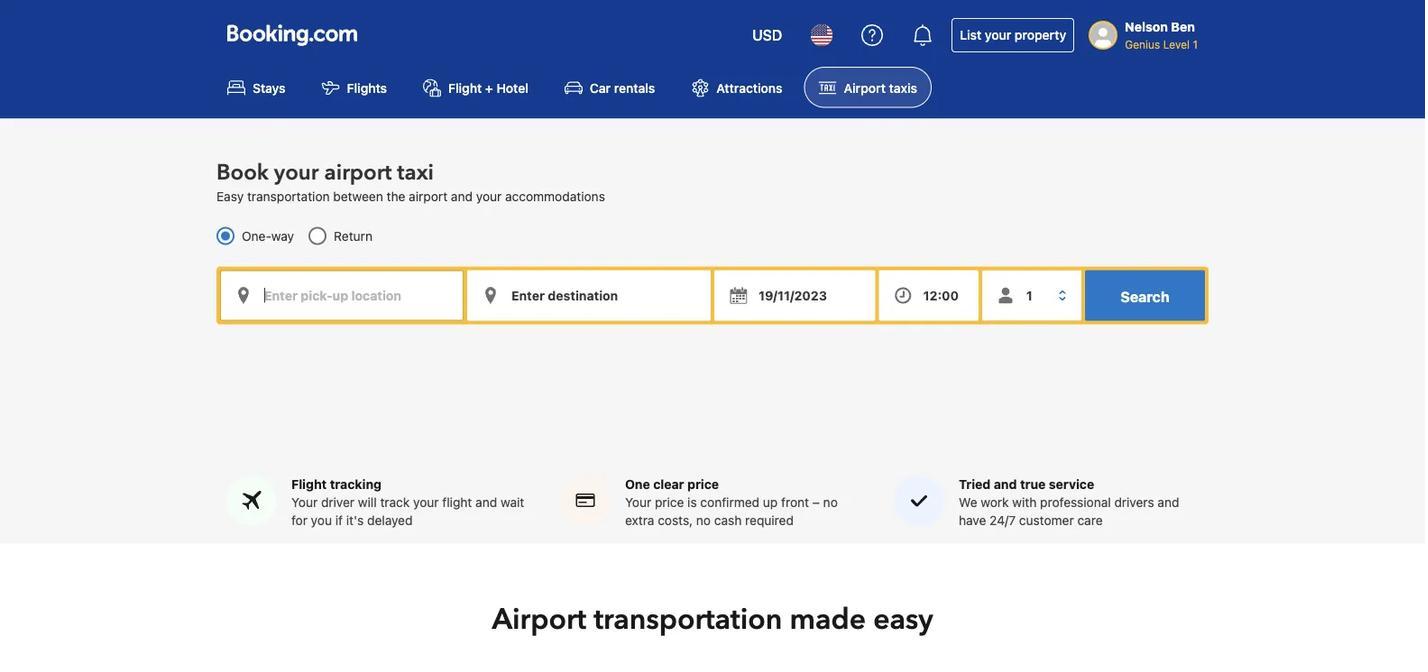 Task type: vqa. For each thing, say whether or not it's contained in the screenshot.


Task type: describe. For each thing, give the bounding box(es) containing it.
ben
[[1172, 19, 1195, 34]]

airport transportation made easy
[[492, 600, 933, 639]]

your right book
[[274, 158, 319, 187]]

nelson
[[1125, 19, 1168, 34]]

one-
[[242, 228, 271, 243]]

your inside flight tracking your driver will track your flight and wait for you if it's delayed
[[291, 494, 318, 509]]

flight for flight tracking your driver will track your flight and wait for you if it's delayed
[[291, 476, 327, 491]]

rentals
[[614, 80, 655, 95]]

have
[[959, 512, 987, 527]]

clear
[[653, 476, 684, 491]]

required
[[745, 512, 794, 527]]

airport for airport taxis
[[844, 80, 886, 95]]

flight
[[442, 494, 472, 509]]

tried
[[959, 476, 991, 491]]

your left accommodations
[[476, 188, 502, 203]]

genius
[[1125, 38, 1161, 51]]

service
[[1049, 476, 1095, 491]]

flight for flight + hotel
[[448, 80, 482, 95]]

cash
[[714, 512, 742, 527]]

list your property
[[960, 28, 1067, 42]]

your inside flight tracking your driver will track your flight and wait for you if it's delayed
[[413, 494, 439, 509]]

flights link
[[307, 67, 402, 108]]

flight tracking your driver will track your flight and wait for you if it's delayed
[[291, 476, 524, 527]]

way
[[271, 228, 294, 243]]

up
[[763, 494, 778, 509]]

usd button
[[742, 14, 793, 57]]

one clear price your price is confirmed up front – no extra costs, no cash required
[[625, 476, 838, 527]]

flight + hotel
[[448, 80, 529, 95]]

drivers
[[1115, 494, 1155, 509]]

the
[[387, 188, 405, 203]]

your inside one clear price your price is confirmed up front – no extra costs, no cash required
[[625, 494, 652, 509]]

usd
[[753, 27, 782, 44]]

Enter pick-up location text field
[[220, 270, 464, 321]]

property
[[1015, 28, 1067, 42]]

1 vertical spatial no
[[696, 512, 711, 527]]

and up the 'work'
[[994, 476, 1017, 491]]

taxis
[[889, 80, 917, 95]]

tried and true service we work with professional drivers and have 24/7 customer care
[[959, 476, 1180, 527]]

12:00 button
[[879, 270, 979, 321]]

24/7
[[990, 512, 1016, 527]]

car rentals link
[[550, 67, 670, 108]]

tracking
[[330, 476, 382, 491]]

easy
[[874, 600, 933, 639]]

airport taxis link
[[804, 67, 932, 108]]

attractions link
[[677, 67, 797, 108]]

list
[[960, 28, 982, 42]]

made
[[790, 600, 866, 639]]

driver
[[321, 494, 355, 509]]

19/11/2023 button
[[715, 270, 876, 321]]

search
[[1121, 288, 1170, 305]]

will
[[358, 494, 377, 509]]

1
[[1193, 38, 1198, 51]]

taxi
[[397, 158, 434, 187]]

is
[[688, 494, 697, 509]]

0 horizontal spatial price
[[655, 494, 684, 509]]

booking.com online hotel reservations image
[[227, 24, 357, 46]]

transportation inside book your airport taxi easy transportation between the airport and your accommodations
[[247, 188, 330, 203]]



Task type: locate. For each thing, give the bounding box(es) containing it.
+
[[485, 80, 493, 95]]

wait
[[501, 494, 524, 509]]

if
[[335, 512, 343, 527]]

hotel
[[497, 80, 529, 95]]

front
[[781, 494, 809, 509]]

0 horizontal spatial airport
[[324, 158, 392, 187]]

0 vertical spatial flight
[[448, 80, 482, 95]]

book
[[217, 158, 269, 187]]

flight + hotel link
[[409, 67, 543, 108]]

it's
[[346, 512, 364, 527]]

1 horizontal spatial airport
[[409, 188, 448, 203]]

and
[[451, 188, 473, 203], [994, 476, 1017, 491], [476, 494, 497, 509], [1158, 494, 1180, 509]]

0 vertical spatial airport
[[324, 158, 392, 187]]

0 vertical spatial price
[[688, 476, 719, 491]]

stays
[[253, 80, 286, 95]]

1 horizontal spatial price
[[688, 476, 719, 491]]

costs,
[[658, 512, 693, 527]]

car
[[590, 80, 611, 95]]

and left wait
[[476, 494, 497, 509]]

1 horizontal spatial transportation
[[594, 600, 783, 639]]

airport
[[324, 158, 392, 187], [409, 188, 448, 203]]

book your airport taxi easy transportation between the airport and your accommodations
[[217, 158, 605, 203]]

19/11/2023
[[759, 288, 827, 303]]

no right –
[[823, 494, 838, 509]]

1 your from the left
[[291, 494, 318, 509]]

1 horizontal spatial no
[[823, 494, 838, 509]]

easy
[[217, 188, 244, 203]]

nelson ben genius level 1
[[1125, 19, 1198, 51]]

your
[[985, 28, 1012, 42], [274, 158, 319, 187], [476, 188, 502, 203], [413, 494, 439, 509]]

Enter destination text field
[[467, 270, 711, 321]]

return
[[334, 228, 373, 243]]

and right drivers at the bottom right of the page
[[1158, 494, 1180, 509]]

true
[[1020, 476, 1046, 491]]

1 vertical spatial airport
[[409, 188, 448, 203]]

one
[[625, 476, 650, 491]]

1 vertical spatial airport
[[492, 600, 587, 639]]

flight inside 'link'
[[448, 80, 482, 95]]

flight left +
[[448, 80, 482, 95]]

0 horizontal spatial your
[[291, 494, 318, 509]]

attractions
[[717, 80, 783, 95]]

flight
[[448, 80, 482, 95], [291, 476, 327, 491]]

stays link
[[213, 67, 300, 108]]

airport taxis
[[844, 80, 917, 95]]

flight inside flight tracking your driver will track your flight and wait for you if it's delayed
[[291, 476, 327, 491]]

0 vertical spatial no
[[823, 494, 838, 509]]

1 vertical spatial transportation
[[594, 600, 783, 639]]

2 your from the left
[[625, 494, 652, 509]]

1 vertical spatial flight
[[291, 476, 327, 491]]

your up for
[[291, 494, 318, 509]]

search button
[[1085, 270, 1205, 321]]

no down is
[[696, 512, 711, 527]]

12:00
[[924, 288, 959, 303]]

your down one
[[625, 494, 652, 509]]

no
[[823, 494, 838, 509], [696, 512, 711, 527]]

customer
[[1019, 512, 1074, 527]]

1 horizontal spatial flight
[[448, 80, 482, 95]]

for
[[291, 512, 308, 527]]

and inside book your airport taxi easy transportation between the airport and your accommodations
[[451, 188, 473, 203]]

extra
[[625, 512, 655, 527]]

0 horizontal spatial airport
[[492, 600, 587, 639]]

1 horizontal spatial airport
[[844, 80, 886, 95]]

airport for airport transportation made easy
[[492, 600, 587, 639]]

airport
[[844, 80, 886, 95], [492, 600, 587, 639]]

your right track
[[413, 494, 439, 509]]

between
[[333, 188, 383, 203]]

transportation
[[247, 188, 330, 203], [594, 600, 783, 639]]

level
[[1164, 38, 1190, 51]]

flight up driver
[[291, 476, 327, 491]]

work
[[981, 494, 1009, 509]]

and inside flight tracking your driver will track your flight and wait for you if it's delayed
[[476, 494, 497, 509]]

and right the
[[451, 188, 473, 203]]

price down clear on the left bottom of page
[[655, 494, 684, 509]]

care
[[1078, 512, 1103, 527]]

0 horizontal spatial no
[[696, 512, 711, 527]]

price
[[688, 476, 719, 491], [655, 494, 684, 509]]

1 horizontal spatial your
[[625, 494, 652, 509]]

airport down "taxi" on the left of the page
[[409, 188, 448, 203]]

flights
[[347, 80, 387, 95]]

car rentals
[[590, 80, 655, 95]]

we
[[959, 494, 978, 509]]

you
[[311, 512, 332, 527]]

–
[[813, 494, 820, 509]]

delayed
[[367, 512, 413, 527]]

0 vertical spatial airport
[[844, 80, 886, 95]]

price up is
[[688, 476, 719, 491]]

confirmed
[[701, 494, 760, 509]]

one-way
[[242, 228, 294, 243]]

your right list
[[985, 28, 1012, 42]]

your
[[291, 494, 318, 509], [625, 494, 652, 509]]

0 horizontal spatial flight
[[291, 476, 327, 491]]

track
[[380, 494, 410, 509]]

0 horizontal spatial transportation
[[247, 188, 330, 203]]

1 vertical spatial price
[[655, 494, 684, 509]]

professional
[[1040, 494, 1111, 509]]

airport up "between"
[[324, 158, 392, 187]]

list your property link
[[952, 18, 1075, 52]]

0 vertical spatial transportation
[[247, 188, 330, 203]]

with
[[1013, 494, 1037, 509]]

accommodations
[[505, 188, 605, 203]]



